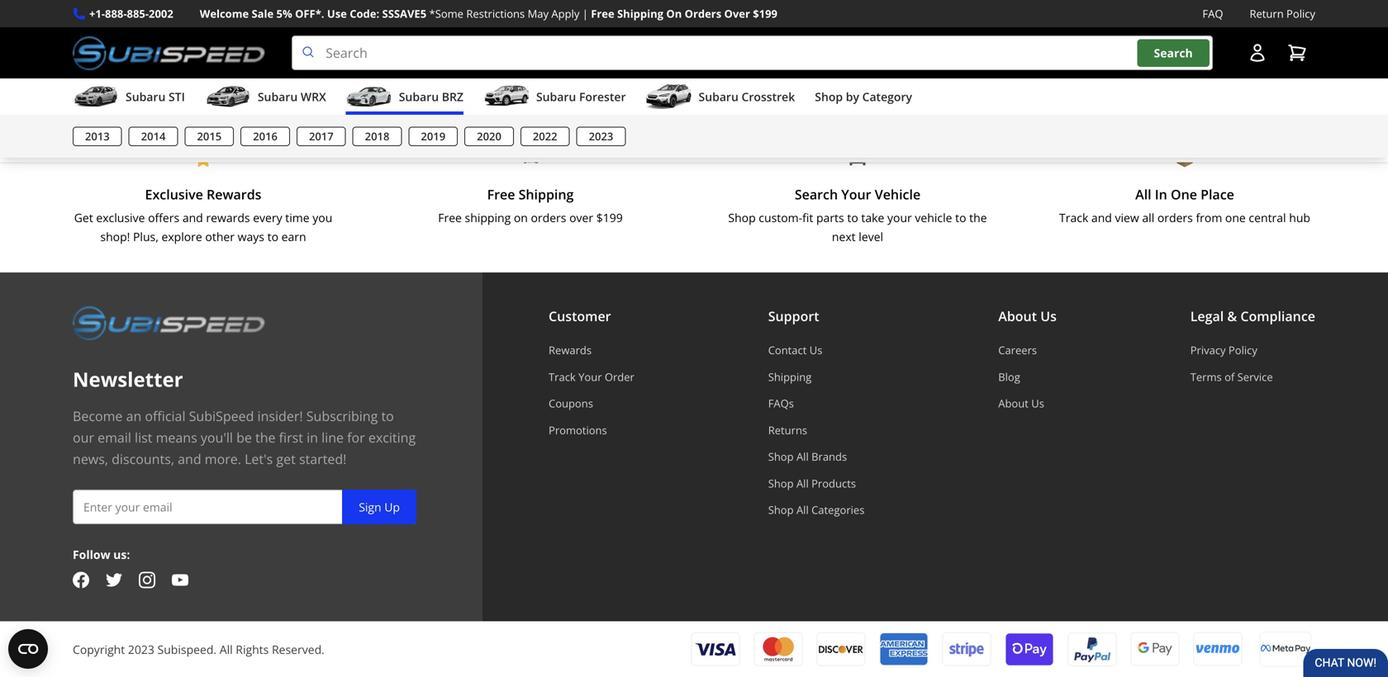 Task type: locate. For each thing, give the bounding box(es) containing it.
1 horizontal spatial the
[[970, 210, 988, 226]]

promotions
[[549, 423, 607, 438]]

shipping up on
[[519, 186, 574, 203]]

the right vehicle
[[970, 210, 988, 226]]

1 vertical spatial track
[[549, 370, 576, 385]]

get
[[276, 451, 296, 468]]

subaru wrx
[[258, 89, 326, 105]]

0 vertical spatial the
[[970, 210, 988, 226]]

to up exciting
[[382, 408, 394, 425]]

1 horizontal spatial search
[[1155, 45, 1194, 61]]

your inside search your vehicle shop custom-fit parts to take your vehicle to the next level
[[842, 186, 872, 203]]

5 subaru from the left
[[699, 89, 739, 105]]

0 horizontal spatial free
[[438, 210, 462, 226]]

us
[[1041, 308, 1057, 325], [810, 343, 823, 358], [1032, 396, 1045, 411]]

1 horizontal spatial orders
[[1158, 210, 1194, 226]]

0 vertical spatial free
[[591, 6, 615, 21]]

parts
[[817, 210, 845, 226]]

shop inside dropdown button
[[815, 89, 843, 105]]

subaru forester button
[[484, 82, 626, 115]]

first
[[279, 429, 303, 447]]

2 horizontal spatial shipping
[[769, 370, 812, 385]]

0 vertical spatial rewards
[[207, 186, 262, 203]]

0 horizontal spatial your
[[579, 370, 602, 385]]

exclusive
[[145, 186, 203, 203]]

2023
[[589, 129, 614, 144], [128, 642, 155, 658]]

a subaru wrx thumbnail image image
[[205, 84, 251, 109]]

us up shipping link
[[810, 343, 823, 358]]

a subaru sti thumbnail image image
[[73, 84, 119, 109]]

offers
[[148, 210, 180, 226]]

subaru for subaru brz
[[399, 89, 439, 105]]

to left take
[[848, 210, 859, 226]]

0 horizontal spatial 2023
[[128, 642, 155, 658]]

2 about from the top
[[999, 396, 1029, 411]]

2022 button
[[521, 127, 570, 146]]

the right be
[[255, 429, 276, 447]]

code:
[[350, 6, 380, 21]]

rewards up track your order "link"
[[549, 343, 592, 358]]

and for all
[[1092, 210, 1113, 226]]

subaru sti
[[126, 89, 185, 105]]

brz
[[442, 89, 464, 105]]

categories
[[812, 503, 865, 518]]

about up careers
[[999, 308, 1038, 325]]

2014
[[141, 129, 166, 144]]

shipping down contact
[[769, 370, 812, 385]]

$199
[[753, 6, 778, 21], [597, 210, 623, 226]]

0 horizontal spatial rewards
[[207, 186, 262, 203]]

on
[[514, 210, 528, 226]]

0 vertical spatial 2023
[[589, 129, 614, 144]]

2013 button
[[73, 127, 122, 146]]

1 about us from the top
[[999, 308, 1057, 325]]

sign
[[359, 500, 382, 516]]

2015 button
[[185, 127, 234, 146]]

1 subispeed logo image from the top
[[73, 36, 265, 70]]

orders down one
[[1158, 210, 1194, 226]]

visa image
[[691, 633, 741, 667]]

888-
[[105, 6, 127, 21]]

and for exclusive
[[183, 210, 203, 226]]

and inside "exclusive rewards get exclusive offers and rewards every time you shop! plus, explore other ways to earn"
[[183, 210, 203, 226]]

apply
[[552, 6, 580, 21]]

returns link
[[769, 423, 865, 438]]

and up explore
[[183, 210, 203, 226]]

1 vertical spatial about
[[999, 396, 1029, 411]]

1 vertical spatial search
[[795, 186, 838, 203]]

search input field
[[292, 36, 1214, 70]]

2 vertical spatial shipping
[[769, 370, 812, 385]]

Enter your email text field
[[73, 490, 417, 525]]

shipping
[[618, 6, 664, 21], [519, 186, 574, 203], [769, 370, 812, 385]]

subispeed
[[189, 408, 254, 425]]

1 vertical spatial us
[[810, 343, 823, 358]]

and down means at the bottom
[[178, 451, 201, 468]]

shop for shop by category
[[815, 89, 843, 105]]

about down blog
[[999, 396, 1029, 411]]

your up take
[[842, 186, 872, 203]]

shop down "shop all products"
[[769, 503, 794, 518]]

reserved.
[[272, 642, 325, 658]]

subaru wrx button
[[205, 82, 326, 115]]

3 subaru from the left
[[399, 89, 439, 105]]

1 vertical spatial about us
[[999, 396, 1045, 411]]

subaru for subaru sti
[[126, 89, 166, 105]]

search inside button
[[1155, 45, 1194, 61]]

be
[[237, 429, 252, 447]]

let's
[[245, 451, 273, 468]]

shop left custom-
[[729, 210, 756, 226]]

compliance
[[1241, 308, 1316, 325]]

shop!
[[100, 229, 130, 245]]

time
[[285, 210, 310, 226]]

all in one image
[[1177, 151, 1194, 167]]

return policy
[[1250, 6, 1316, 21]]

your
[[888, 210, 913, 226]]

subaru inside dropdown button
[[699, 89, 739, 105]]

0 vertical spatial your
[[842, 186, 872, 203]]

2023 down forester in the top left of the page
[[589, 129, 614, 144]]

2 orders from the left
[[1158, 210, 1194, 226]]

track
[[1060, 210, 1089, 226], [549, 370, 576, 385]]

your up coupons link
[[579, 370, 602, 385]]

earn
[[282, 229, 306, 245]]

free left shipping
[[438, 210, 462, 226]]

shop for shop all brands
[[769, 450, 794, 465]]

other
[[205, 229, 235, 245]]

track inside 'all in one place track and view all orders from one central hub'
[[1060, 210, 1089, 226]]

you
[[313, 210, 333, 226]]

ways
[[238, 229, 265, 245]]

us up careers link
[[1041, 308, 1057, 325]]

newsletter
[[73, 366, 183, 393]]

0 horizontal spatial orders
[[531, 210, 567, 226]]

amex image
[[880, 633, 929, 667]]

subaru up 2022
[[537, 89, 577, 105]]

subaru forester
[[537, 89, 626, 105]]

shop all brands link
[[769, 450, 865, 465]]

all left in
[[1136, 186, 1152, 203]]

2 subaru from the left
[[258, 89, 298, 105]]

by
[[846, 89, 860, 105]]

0 vertical spatial about us
[[999, 308, 1057, 325]]

1 vertical spatial the
[[255, 429, 276, 447]]

0 vertical spatial $199
[[753, 6, 778, 21]]

all down shop all brands
[[797, 476, 809, 491]]

0 vertical spatial search
[[1155, 45, 1194, 61]]

0 vertical spatial policy
[[1287, 6, 1316, 21]]

+1-
[[89, 6, 105, 21]]

0 horizontal spatial the
[[255, 429, 276, 447]]

1 vertical spatial subispeed logo image
[[73, 306, 265, 341]]

blog link
[[999, 370, 1057, 385]]

2018 button
[[353, 127, 402, 146]]

1 vertical spatial your
[[579, 370, 602, 385]]

1 horizontal spatial free
[[487, 186, 515, 203]]

all for brands
[[797, 450, 809, 465]]

sssave5
[[382, 6, 427, 21]]

$199 right over in the left of the page
[[597, 210, 623, 226]]

1 horizontal spatial your
[[842, 186, 872, 203]]

list
[[135, 429, 153, 447]]

and left view
[[1092, 210, 1113, 226]]

1 vertical spatial $199
[[597, 210, 623, 226]]

the inside search your vehicle shop custom-fit parts to take your vehicle to the next level
[[970, 210, 988, 226]]

1 horizontal spatial track
[[1060, 210, 1089, 226]]

vehicle
[[916, 210, 953, 226]]

shop down shop all brands
[[769, 476, 794, 491]]

track left view
[[1060, 210, 1089, 226]]

1 vertical spatial rewards
[[549, 343, 592, 358]]

subispeed logo image down 2002
[[73, 36, 265, 70]]

sti
[[169, 89, 185, 105]]

about us down blog link on the right
[[999, 396, 1045, 411]]

shop all categories
[[769, 503, 865, 518]]

rewards up rewards
[[207, 186, 262, 203]]

shipping left on
[[618, 6, 664, 21]]

shoppay image
[[1005, 632, 1055, 668]]

to down every
[[268, 229, 279, 245]]

to
[[848, 210, 859, 226], [956, 210, 967, 226], [268, 229, 279, 245], [382, 408, 394, 425]]

0 horizontal spatial search
[[795, 186, 838, 203]]

policy right return
[[1287, 6, 1316, 21]]

0 vertical spatial about
[[999, 308, 1038, 325]]

$199 inside free shipping free shipping on orders over $199
[[597, 210, 623, 226]]

all left brands at the right bottom
[[797, 450, 809, 465]]

2 vertical spatial us
[[1032, 396, 1045, 411]]

subscribing
[[307, 408, 378, 425]]

1 vertical spatial policy
[[1229, 343, 1258, 358]]

2023 right copyright on the bottom of the page
[[128, 642, 155, 658]]

1 horizontal spatial rewards
[[549, 343, 592, 358]]

1 horizontal spatial policy
[[1287, 6, 1316, 21]]

4 subaru from the left
[[537, 89, 577, 105]]

|
[[583, 6, 589, 21]]

one
[[1172, 186, 1198, 203]]

us down blog link on the right
[[1032, 396, 1045, 411]]

facebook logo image
[[73, 573, 89, 589]]

policy up terms of service link
[[1229, 343, 1258, 358]]

stripe image
[[943, 633, 992, 667]]

track up coupons
[[549, 370, 576, 385]]

all
[[1143, 210, 1155, 226]]

0 vertical spatial track
[[1060, 210, 1089, 226]]

shop left by
[[815, 89, 843, 105]]

rewards inside "exclusive rewards get exclusive offers and rewards every time you shop! plus, explore other ways to earn"
[[207, 186, 262, 203]]

line
[[322, 429, 344, 447]]

subispeed logo image
[[73, 36, 265, 70], [73, 306, 265, 341]]

about us up careers link
[[999, 308, 1057, 325]]

0 horizontal spatial policy
[[1229, 343, 1258, 358]]

shop down returns
[[769, 450, 794, 465]]

button image
[[1248, 43, 1268, 63]]

0 horizontal spatial track
[[549, 370, 576, 385]]

1 vertical spatial free
[[487, 186, 515, 203]]

search inside search your vehicle shop custom-fit parts to take your vehicle to the next level
[[795, 186, 838, 203]]

free up shipping
[[487, 186, 515, 203]]

terms
[[1191, 370, 1223, 385]]

copyright
[[73, 642, 125, 658]]

1 subaru from the left
[[126, 89, 166, 105]]

about
[[999, 308, 1038, 325], [999, 396, 1029, 411]]

all down "shop all products"
[[797, 503, 809, 518]]

up
[[385, 500, 400, 516]]

and inside 'all in one place track and view all orders from one central hub'
[[1092, 210, 1113, 226]]

2 horizontal spatial free
[[591, 6, 615, 21]]

subaru left brz
[[399, 89, 439, 105]]

2 about us from the top
[[999, 396, 1045, 411]]

free shipping free shipping on orders over $199
[[438, 186, 623, 226]]

wrx
[[301, 89, 326, 105]]

0 horizontal spatial shipping
[[519, 186, 574, 203]]

search your vehicle shop custom-fit parts to take your vehicle to the next level
[[729, 186, 988, 245]]

0 vertical spatial subispeed logo image
[[73, 36, 265, 70]]

1 orders from the left
[[531, 210, 567, 226]]

0 vertical spatial shipping
[[618, 6, 664, 21]]

shipping image
[[523, 151, 539, 167]]

subispeed logo image up newsletter at the bottom of page
[[73, 306, 265, 341]]

$199 right over
[[753, 6, 778, 21]]

subaru up subaru brz element
[[699, 89, 739, 105]]

follow us:
[[73, 547, 130, 563]]

shipping link
[[769, 370, 865, 385]]

to inside "exclusive rewards get exclusive offers and rewards every time you shop! plus, explore other ways to earn"
[[268, 229, 279, 245]]

subaru crosstrek button
[[646, 82, 796, 115]]

orders right on
[[531, 210, 567, 226]]

subaru left the sti
[[126, 89, 166, 105]]

to right vehicle
[[956, 210, 967, 226]]

every
[[253, 210, 282, 226]]

2 subispeed logo image from the top
[[73, 306, 265, 341]]

shop for shop all categories
[[769, 503, 794, 518]]

subaru left wrx
[[258, 89, 298, 105]]

rewards link
[[549, 343, 635, 358]]

0 horizontal spatial $199
[[597, 210, 623, 226]]

1 horizontal spatial 2023
[[589, 129, 614, 144]]

free right |
[[591, 6, 615, 21]]

1 vertical spatial shipping
[[519, 186, 574, 203]]



Task type: vqa. For each thing, say whether or not it's contained in the screenshot.


Task type: describe. For each thing, give the bounding box(es) containing it.
welcome
[[200, 6, 249, 21]]

youtube logo image
[[172, 573, 189, 589]]

twitter logo image
[[106, 573, 122, 589]]

welcome sale 5% off*. use code: sssave5 *some restrictions may apply | free shipping on orders over $199
[[200, 6, 778, 21]]

all left rights
[[220, 642, 233, 658]]

exclusive rewards get exclusive offers and rewards every time you shop! plus, explore other ways to earn
[[74, 186, 333, 245]]

legal & compliance
[[1191, 308, 1316, 325]]

privacy policy link
[[1191, 343, 1316, 358]]

subaru for subaru forester
[[537, 89, 577, 105]]

2020 button
[[465, 127, 514, 146]]

subaru for subaru crosstrek
[[699, 89, 739, 105]]

over
[[570, 210, 594, 226]]

your for track
[[579, 370, 602, 385]]

track your order
[[549, 370, 635, 385]]

a subaru brz thumbnail image image
[[346, 84, 393, 109]]

2023 inside "2023" dropdown button
[[589, 129, 614, 144]]

a subaru crosstrek thumbnail image image
[[646, 84, 692, 109]]

all for categories
[[797, 503, 809, 518]]

subaru brz element
[[0, 115, 1389, 158]]

exciting
[[369, 429, 416, 447]]

hub
[[1290, 210, 1311, 226]]

venmo image
[[1194, 632, 1243, 668]]

brands
[[812, 450, 848, 465]]

a subaru forester thumbnail image image
[[484, 84, 530, 109]]

news,
[[73, 451, 108, 468]]

2018
[[365, 129, 390, 144]]

0 vertical spatial us
[[1041, 308, 1057, 325]]

1 horizontal spatial shipping
[[618, 6, 664, 21]]

policy for return policy
[[1287, 6, 1316, 21]]

subaru brz
[[399, 89, 464, 105]]

sign up button
[[342, 490, 417, 525]]

blog
[[999, 370, 1021, 385]]

us for contact us link
[[810, 343, 823, 358]]

mastercard image
[[754, 633, 804, 667]]

2019
[[421, 129, 446, 144]]

orders inside 'all in one place track and view all orders from one central hub'
[[1158, 210, 1194, 226]]

2016 button
[[241, 127, 290, 146]]

privacy policy
[[1191, 343, 1258, 358]]

next
[[832, 229, 856, 245]]

us for about us link
[[1032, 396, 1045, 411]]

instagram logo image
[[139, 573, 155, 589]]

1 horizontal spatial $199
[[753, 6, 778, 21]]

shop for shop all products
[[769, 476, 794, 491]]

us:
[[113, 547, 130, 563]]

you'll
[[201, 429, 233, 447]]

search for search
[[1155, 45, 1194, 61]]

faq
[[1203, 6, 1224, 21]]

view
[[1116, 210, 1140, 226]]

shop all products
[[769, 476, 857, 491]]

2015
[[197, 129, 222, 144]]

for
[[347, 429, 365, 447]]

track your order link
[[549, 370, 635, 385]]

place
[[1201, 186, 1235, 203]]

open widget image
[[8, 630, 48, 670]]

search for search your vehicle shop custom-fit parts to take your vehicle to the next level
[[795, 186, 838, 203]]

all for products
[[797, 476, 809, 491]]

shop by category
[[815, 89, 913, 105]]

promotions link
[[549, 423, 635, 438]]

sign up
[[359, 500, 400, 516]]

may
[[528, 6, 549, 21]]

central
[[1250, 210, 1287, 226]]

privacy
[[1191, 343, 1227, 358]]

to inside become an official subispeed insider! subscribing to our email list means you'll be the first in line for exciting news, discounts, and more. let's get started!
[[382, 408, 394, 425]]

subispeed.
[[158, 642, 217, 658]]

discover image
[[817, 633, 866, 667]]

shop all products link
[[769, 476, 865, 491]]

+1-888-885-2002 link
[[89, 5, 173, 22]]

2017 button
[[297, 127, 346, 146]]

2020
[[477, 129, 502, 144]]

googlepay image
[[1131, 632, 1181, 668]]

2016
[[253, 129, 278, 144]]

contact us link
[[769, 343, 865, 358]]

started!
[[299, 451, 347, 468]]

return
[[1250, 6, 1285, 21]]

1 about from the top
[[999, 308, 1038, 325]]

2022
[[533, 129, 558, 144]]

shipping
[[465, 210, 511, 226]]

your for search
[[842, 186, 872, 203]]

level
[[859, 229, 884, 245]]

custom-
[[759, 210, 803, 226]]

policy for privacy policy
[[1229, 343, 1258, 358]]

of
[[1225, 370, 1235, 385]]

email
[[98, 429, 131, 447]]

1 vertical spatial 2023
[[128, 642, 155, 658]]

exclusive
[[96, 210, 145, 226]]

metapay image
[[1262, 646, 1311, 654]]

shop by category button
[[815, 82, 913, 115]]

all inside 'all in one place track and view all orders from one central hub'
[[1136, 186, 1152, 203]]

follow
[[73, 547, 110, 563]]

an
[[126, 408, 142, 425]]

careers link
[[999, 343, 1057, 358]]

crosstrek
[[742, 89, 796, 105]]

contact
[[769, 343, 807, 358]]

search vehicle image
[[850, 151, 866, 167]]

5%
[[277, 6, 292, 21]]

forester
[[580, 89, 626, 105]]

orders inside free shipping free shipping on orders over $199
[[531, 210, 567, 226]]

faqs link
[[769, 396, 865, 411]]

plus,
[[133, 229, 159, 245]]

subaru sti button
[[73, 82, 185, 115]]

copyright 2023 subispeed. all rights reserved.
[[73, 642, 325, 658]]

take
[[862, 210, 885, 226]]

rewards image
[[195, 151, 212, 167]]

all in one place track and view all orders from one central hub
[[1060, 186, 1311, 226]]

shipping inside free shipping free shipping on orders over $199
[[519, 186, 574, 203]]

and inside become an official subispeed insider! subscribing to our email list means you'll be the first in line for exciting news, discounts, and more. let's get started!
[[178, 451, 201, 468]]

2 vertical spatial free
[[438, 210, 462, 226]]

service
[[1238, 370, 1274, 385]]

get
[[74, 210, 93, 226]]

a collage of action shots of vehicles image
[[0, 0, 1389, 124]]

main element
[[0, 79, 1389, 158]]

discounts,
[[112, 451, 174, 468]]

means
[[156, 429, 197, 447]]

paypal image
[[1068, 632, 1118, 668]]

customer
[[549, 308, 611, 325]]

careers
[[999, 343, 1038, 358]]

subaru for subaru wrx
[[258, 89, 298, 105]]

restrictions
[[467, 6, 525, 21]]

shop inside search your vehicle shop custom-fit parts to take your vehicle to the next level
[[729, 210, 756, 226]]

coupons link
[[549, 396, 635, 411]]

become
[[73, 408, 123, 425]]

order
[[605, 370, 635, 385]]

the inside become an official subispeed insider! subscribing to our email list means you'll be the first in line for exciting news, discounts, and more. let's get started!
[[255, 429, 276, 447]]

category
[[863, 89, 913, 105]]

*some
[[430, 6, 464, 21]]

2017
[[309, 129, 334, 144]]

from
[[1197, 210, 1223, 226]]

legal
[[1191, 308, 1225, 325]]

terms of service
[[1191, 370, 1274, 385]]

terms of service link
[[1191, 370, 1316, 385]]

on
[[667, 6, 682, 21]]

2013
[[85, 129, 110, 144]]



